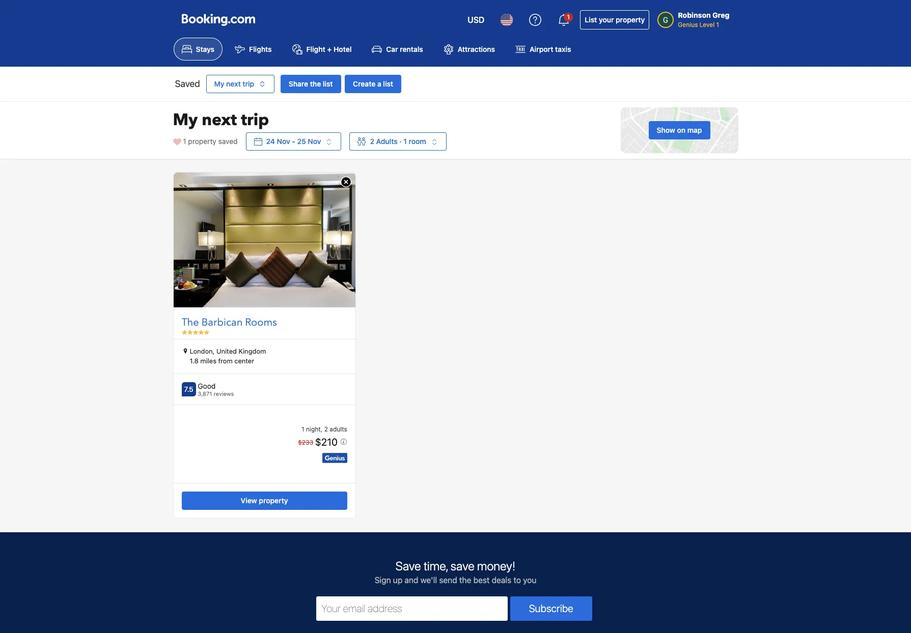 Task type: vqa. For each thing, say whether or not it's contained in the screenshot.
the top Rental
no



Task type: locate. For each thing, give the bounding box(es) containing it.
1 horizontal spatial nov
[[308, 137, 321, 146]]

1 vertical spatial trip
[[241, 109, 269, 132]]

2
[[370, 137, 374, 146], [324, 426, 328, 433]]

london,
[[190, 347, 215, 355]]

property right view
[[259, 496, 288, 505]]

view
[[241, 496, 257, 505]]

0 vertical spatial trip
[[243, 80, 254, 88]]

1 vertical spatial next
[[202, 109, 237, 132]]

1 vertical spatial property
[[188, 137, 216, 146]]

0 horizontal spatial 2
[[324, 426, 328, 433]]

1 nov from the left
[[277, 137, 290, 146]]

rooms
[[245, 316, 277, 329]]

0 vertical spatial next
[[226, 80, 241, 88]]

create
[[353, 80, 375, 88]]

1 inside 'button'
[[567, 13, 570, 21]]

1 horizontal spatial 2
[[370, 137, 374, 146]]

rated element
[[198, 382, 234, 391]]

my inside button
[[214, 80, 224, 88]]

flight
[[306, 45, 325, 54]]

usd
[[468, 15, 484, 24]]

25
[[297, 137, 306, 146]]

1 horizontal spatial property
[[259, 496, 288, 505]]

1 right ·
[[403, 137, 407, 146]]

adults
[[376, 137, 398, 146]]

usd button
[[461, 8, 491, 32]]

hotel
[[334, 45, 352, 54]]

share the list button
[[280, 75, 341, 93]]

1.8 miles from center
[[190, 357, 254, 365]]

2 right night,
[[324, 426, 328, 433]]

0 horizontal spatial nov
[[277, 137, 290, 146]]

subscribe
[[529, 603, 573, 615]]

create a list
[[353, 80, 393, 88]]

stays link
[[173, 38, 223, 61]]

create a list button
[[345, 75, 401, 93]]

list your property
[[585, 15, 645, 24]]

my
[[214, 80, 224, 88], [173, 109, 198, 132]]

1 for 1 property saved
[[183, 137, 186, 146]]

list
[[323, 80, 333, 88], [383, 80, 393, 88]]

1 horizontal spatial my
[[214, 80, 224, 88]]

level
[[700, 21, 715, 29]]

the
[[310, 80, 321, 88], [459, 576, 471, 585]]

the inside button
[[310, 80, 321, 88]]

list right the a
[[383, 80, 393, 88]]

0 horizontal spatial list
[[323, 80, 333, 88]]

0 horizontal spatial property
[[188, 137, 216, 146]]

save
[[396, 559, 421, 573]]

trip up 24
[[241, 109, 269, 132]]

my next trip up saved
[[173, 109, 269, 132]]

property left saved
[[188, 137, 216, 146]]

1 vertical spatial 2
[[324, 426, 328, 433]]

next down flights link
[[226, 80, 241, 88]]

show on map
[[657, 126, 702, 135]]

2 left the adults
[[370, 137, 374, 146]]

·
[[399, 137, 402, 146]]

0 horizontal spatial my
[[173, 109, 198, 132]]

0 horizontal spatial the
[[310, 80, 321, 88]]

good
[[198, 382, 216, 391]]

room
[[409, 137, 426, 146]]

nov
[[277, 137, 290, 146], [308, 137, 321, 146]]

the down the 'save'
[[459, 576, 471, 585]]

center
[[234, 357, 254, 365]]

1 horizontal spatial the
[[459, 576, 471, 585]]

+
[[327, 45, 332, 54]]

1 down 'greg' at the right top of page
[[716, 21, 719, 29]]

1 list from the left
[[323, 80, 333, 88]]

my next trip down flights link
[[214, 80, 254, 88]]

1 left saved
[[183, 137, 186, 146]]

1 for 1
[[567, 13, 570, 21]]

1
[[567, 13, 570, 21], [716, 21, 719, 29], [183, 137, 186, 146], [403, 137, 407, 146], [302, 426, 304, 433]]

my right saved
[[214, 80, 224, 88]]

1 for 1 night, 2 adults
[[302, 426, 304, 433]]

0 vertical spatial 2
[[370, 137, 374, 146]]

property
[[616, 15, 645, 24], [188, 137, 216, 146], [259, 496, 288, 505]]

1 left list
[[567, 13, 570, 21]]

the right share
[[310, 80, 321, 88]]

nov left - at the left of the page
[[277, 137, 290, 146]]

property for view property
[[259, 496, 288, 505]]

time,
[[424, 559, 448, 573]]

nov right 25
[[308, 137, 321, 146]]

share
[[289, 80, 308, 88]]

next up saved
[[202, 109, 237, 132]]

-
[[292, 137, 295, 146]]

list right share
[[323, 80, 333, 88]]

my next trip inside button
[[214, 80, 254, 88]]

0 vertical spatial my next trip
[[214, 80, 254, 88]]

trip
[[243, 80, 254, 88], [241, 109, 269, 132]]

my up 1 property saved at top left
[[173, 109, 198, 132]]

1 horizontal spatial list
[[383, 80, 393, 88]]

5 stars image
[[182, 330, 209, 335]]

next
[[226, 80, 241, 88], [202, 109, 237, 132]]

property right your
[[616, 15, 645, 24]]

the inside "save time, save money! sign up and we'll send the best deals to you"
[[459, 576, 471, 585]]

1 vertical spatial my
[[173, 109, 198, 132]]

send
[[439, 576, 457, 585]]

genius
[[678, 21, 698, 29]]

1 left night,
[[302, 426, 304, 433]]

2 vertical spatial property
[[259, 496, 288, 505]]

1 vertical spatial the
[[459, 576, 471, 585]]

0 vertical spatial the
[[310, 80, 321, 88]]

24
[[266, 137, 275, 146]]

2 list from the left
[[383, 80, 393, 88]]

my next trip
[[214, 80, 254, 88], [173, 109, 269, 132]]

save time, save money! sign up and we'll send the best deals to you
[[375, 559, 536, 585]]

2 horizontal spatial property
[[616, 15, 645, 24]]

0 vertical spatial my
[[214, 80, 224, 88]]

list for create a list
[[383, 80, 393, 88]]

1 night, 2 adults
[[302, 426, 347, 433]]

attractions link
[[435, 38, 503, 61]]

booking.com online hotel reservations image
[[182, 14, 255, 26]]

trip down flights link
[[243, 80, 254, 88]]



Task type: describe. For each thing, give the bounding box(es) containing it.
trip inside button
[[243, 80, 254, 88]]

the
[[182, 316, 199, 329]]

car
[[386, 45, 398, 54]]

share the list
[[289, 80, 333, 88]]

view property link
[[182, 492, 347, 510]]

0 vertical spatial property
[[616, 15, 645, 24]]

1 inside robinson greg genius level 1
[[716, 21, 719, 29]]

show on map button
[[649, 121, 710, 140]]

map
[[687, 126, 702, 135]]

$210
[[315, 436, 340, 448]]

from
[[218, 357, 233, 365]]

on
[[677, 126, 685, 135]]

sign
[[375, 576, 391, 585]]

the barbican rooms
[[182, 316, 277, 329]]

reviews
[[214, 390, 234, 397]]

list for share the list
[[323, 80, 333, 88]]

2 adults                                           · 1 room
[[370, 137, 426, 146]]

london, united kingdom
[[190, 347, 266, 355]]

rentals
[[400, 45, 423, 54]]

next inside button
[[226, 80, 241, 88]]

1 button
[[552, 8, 576, 32]]

the barbican rooms link
[[182, 316, 347, 330]]

a
[[377, 80, 381, 88]]

2 nov from the left
[[308, 137, 321, 146]]

greg
[[712, 11, 729, 19]]

property for 1 property saved
[[188, 137, 216, 146]]

flight + hotel link
[[284, 38, 360, 61]]

barbican
[[201, 316, 243, 329]]

robinson greg genius level 1
[[678, 11, 729, 29]]

Your email address email field
[[316, 597, 507, 621]]

view property
[[241, 496, 288, 505]]

24 nov - 25 nov
[[266, 137, 321, 146]]

flight + hotel
[[306, 45, 352, 54]]

we'll
[[420, 576, 437, 585]]

miles
[[200, 357, 216, 365]]

night,
[[306, 426, 322, 433]]

flights link
[[227, 38, 280, 61]]

airport taxis link
[[507, 38, 579, 61]]

united
[[216, 347, 237, 355]]

adults
[[330, 426, 347, 433]]

save
[[451, 559, 474, 573]]

kingdom
[[239, 347, 266, 355]]

car rentals
[[386, 45, 423, 54]]

best
[[473, 576, 490, 585]]

7.5 good 3,871 reviews
[[184, 382, 234, 397]]

robinson
[[678, 11, 711, 19]]

7.5
[[184, 385, 193, 394]]

your
[[599, 15, 614, 24]]

saved
[[175, 79, 200, 89]]

scored  7.5 element
[[182, 382, 196, 397]]

money!
[[477, 559, 515, 573]]

you
[[523, 576, 536, 585]]

1 property saved
[[183, 137, 238, 146]]

flights
[[249, 45, 272, 54]]

from  3,871 reviews element
[[198, 390, 234, 397]]

car rentals link
[[364, 38, 431, 61]]

subscribe button
[[510, 597, 592, 621]]

deals
[[492, 576, 511, 585]]

my next trip button
[[206, 75, 275, 93]]

and
[[405, 576, 418, 585]]

$233
[[298, 439, 313, 446]]

airport taxis
[[530, 45, 571, 54]]

show
[[657, 126, 675, 135]]

saved
[[218, 137, 238, 146]]

attractions
[[458, 45, 495, 54]]

stays
[[196, 45, 214, 54]]

3,871
[[198, 390, 212, 397]]

up
[[393, 576, 402, 585]]

to
[[514, 576, 521, 585]]

list
[[585, 15, 597, 24]]

airport
[[530, 45, 553, 54]]

1.8
[[190, 357, 198, 365]]

taxis
[[555, 45, 571, 54]]

list your property link
[[580, 10, 649, 30]]

1 vertical spatial my next trip
[[173, 109, 269, 132]]



